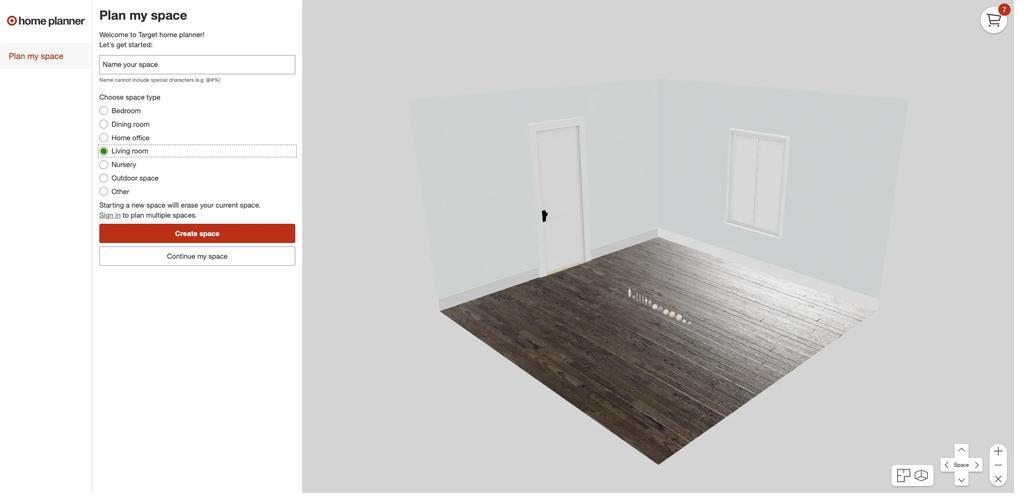 Task type: locate. For each thing, give the bounding box(es) containing it.
to inside welcome to target home planner! let's get started:
[[130, 30, 136, 39]]

Living room radio
[[99, 147, 108, 156]]

space right create
[[199, 229, 220, 238]]

my down home planner landing page image
[[27, 51, 39, 61]]

to
[[130, 30, 136, 39], [123, 211, 129, 220]]

2 horizontal spatial my
[[197, 252, 207, 261]]

front view button icon image
[[915, 470, 928, 482]]

my
[[129, 7, 147, 23], [27, 51, 39, 61], [197, 252, 207, 261]]

plan
[[99, 7, 126, 23], [9, 51, 25, 61]]

0 vertical spatial plan my space
[[99, 7, 187, 23]]

continue
[[167, 252, 195, 261]]

1 vertical spatial plan my space
[[9, 51, 63, 61]]

0 horizontal spatial to
[[123, 211, 129, 220]]

room down office
[[132, 147, 148, 156]]

plan my space up target
[[99, 7, 187, 23]]

include
[[132, 77, 149, 83]]

create space button
[[99, 224, 295, 243]]

7
[[1003, 5, 1007, 14]]

1 horizontal spatial to
[[130, 30, 136, 39]]

my up target
[[129, 7, 147, 23]]

top view button icon image
[[898, 470, 911, 483]]

0 vertical spatial to
[[130, 30, 136, 39]]

space up "multiple"
[[147, 201, 166, 210]]

0 vertical spatial plan
[[99, 7, 126, 23]]

plan inside button
[[9, 51, 25, 61]]

space
[[151, 7, 187, 23], [41, 51, 63, 61], [126, 93, 145, 102], [140, 174, 159, 183], [147, 201, 166, 210], [199, 229, 220, 238], [209, 252, 228, 261]]

to right in
[[123, 211, 129, 220]]

plan my space down home planner landing page image
[[9, 51, 63, 61]]

dining
[[112, 120, 131, 129]]

Bedroom radio
[[99, 106, 108, 115]]

0 vertical spatial room
[[133, 120, 150, 129]]

space up home
[[151, 7, 187, 23]]

my right continue
[[197, 252, 207, 261]]

1 vertical spatial my
[[27, 51, 39, 61]]

home
[[160, 30, 177, 39]]

other
[[112, 187, 129, 196]]

starting a new space willl erase your current space. sign in to plan multiple spaces.
[[99, 201, 261, 220]]

spaces.
[[173, 211, 197, 220]]

characters
[[169, 77, 194, 83]]

room
[[133, 120, 150, 129], [132, 147, 148, 156]]

room for living room
[[132, 147, 148, 156]]

plan my space
[[99, 7, 187, 23], [9, 51, 63, 61]]

welcome
[[99, 30, 128, 39]]

0 horizontal spatial plan my space
[[9, 51, 63, 61]]

room up office
[[133, 120, 150, 129]]

sign
[[99, 211, 113, 220]]

home
[[112, 133, 130, 142]]

1 vertical spatial room
[[132, 147, 148, 156]]

name
[[99, 77, 113, 83]]

tilt camera up 30° image
[[955, 445, 969, 459]]

2 vertical spatial my
[[197, 252, 207, 261]]

multiple
[[146, 211, 171, 220]]

1 horizontal spatial plan
[[99, 7, 126, 23]]

1 vertical spatial to
[[123, 211, 129, 220]]

get
[[116, 40, 126, 49]]

1 vertical spatial plan
[[9, 51, 25, 61]]

space up bedroom
[[126, 93, 145, 102]]

type
[[147, 93, 160, 102]]

your
[[200, 201, 214, 210]]

willl
[[168, 201, 179, 210]]

bedroom
[[112, 106, 141, 115]]

None text field
[[99, 55, 295, 74]]

Nursery radio
[[99, 160, 108, 169]]

to up started:
[[130, 30, 136, 39]]

choose
[[99, 93, 124, 102]]

home office
[[112, 133, 150, 142]]

space right outdoor
[[140, 174, 159, 183]]

living room
[[112, 147, 148, 156]]

target
[[138, 30, 158, 39]]

tilt camera down 30° image
[[955, 472, 969, 486]]

outdoor
[[112, 174, 138, 183]]

create space
[[175, 229, 220, 238]]

@#%)
[[206, 77, 220, 83]]

continue my space button
[[99, 247, 295, 266]]

0 horizontal spatial plan
[[9, 51, 25, 61]]

0 vertical spatial my
[[129, 7, 147, 23]]



Task type: describe. For each thing, give the bounding box(es) containing it.
create
[[175, 229, 198, 238]]

let's
[[99, 40, 114, 49]]

sign in button
[[99, 210, 121, 220]]

cannot
[[115, 77, 131, 83]]

welcome to target home planner! let's get started:
[[99, 30, 205, 49]]

nursery
[[112, 160, 136, 169]]

in
[[115, 211, 121, 220]]

new
[[132, 201, 145, 210]]

continue my space
[[167, 252, 228, 261]]

home planner landing page image
[[7, 7, 85, 35]]

planner!
[[179, 30, 205, 39]]

office
[[132, 133, 150, 142]]

choose space type
[[99, 93, 160, 102]]

plan
[[131, 211, 144, 220]]

Outdoor space radio
[[99, 174, 108, 183]]

name cannot include special characters (e.g. @#%)
[[99, 77, 220, 83]]

1 horizontal spatial my
[[129, 7, 147, 23]]

space
[[954, 462, 969, 469]]

pan camera left 30° image
[[941, 458, 955, 472]]

to inside starting a new space willl erase your current space. sign in to plan multiple spaces.
[[123, 211, 129, 220]]

7 button
[[981, 4, 1011, 33]]

space inside button
[[199, 229, 220, 238]]

a
[[126, 201, 130, 210]]

space.
[[240, 201, 261, 210]]

space inside starting a new space willl erase your current space. sign in to plan multiple spaces.
[[147, 201, 166, 210]]

erase
[[181, 201, 198, 210]]

room for dining room
[[133, 120, 150, 129]]

current
[[216, 201, 238, 210]]

space down create space button at the left
[[209, 252, 228, 261]]

(e.g.
[[195, 77, 205, 83]]

Dining room radio
[[99, 120, 108, 129]]

0 horizontal spatial my
[[27, 51, 39, 61]]

special
[[151, 77, 168, 83]]

started:
[[128, 40, 153, 49]]

outdoor space
[[112, 174, 159, 183]]

pan camera right 30° image
[[969, 458, 983, 472]]

dining room
[[112, 120, 150, 129]]

plan my space button
[[0, 43, 92, 69]]

space down home planner landing page image
[[41, 51, 63, 61]]

1 horizontal spatial plan my space
[[99, 7, 187, 23]]

starting
[[99, 201, 124, 210]]

plan my space inside button
[[9, 51, 63, 61]]

Other radio
[[99, 187, 108, 196]]

living
[[112, 147, 130, 156]]

Home office radio
[[99, 133, 108, 142]]



Task type: vqa. For each thing, say whether or not it's contained in the screenshot.
DAMP
no



